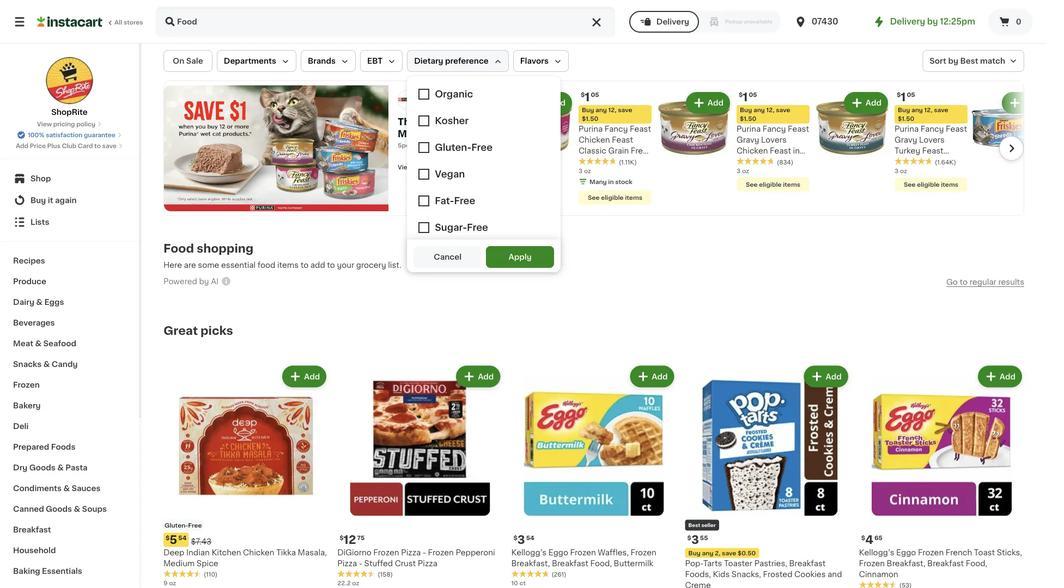Task type: describe. For each thing, give the bounding box(es) containing it.
pizza right crust
[[418, 560, 437, 568]]

5
[[170, 535, 177, 546]]

breakfast inside pop-tarts toaster pastries, breakfast foods, kids snacks, frosted cookies and creme
[[789, 560, 826, 568]]

frozen up bakery
[[13, 381, 40, 389]]

(1.11k)
[[619, 159, 637, 165]]

see eligible items button for in
[[737, 177, 810, 192]]

breakfast inside kellogg's eggo frozen waffles, frozen breakfast, breakfast food, buttermilk
[[552, 560, 588, 568]]

frozen up cinnamon
[[859, 560, 885, 568]]

dietary preference
[[414, 57, 489, 65]]

sticks,
[[997, 549, 1022, 557]]

1 the from the left
[[398, 117, 416, 127]]

fancy for classic
[[605, 125, 628, 133]]

instacart logo image
[[37, 15, 102, 28]]

pricing
[[53, 121, 75, 127]]

see for cat
[[746, 181, 758, 187]]

sort
[[930, 57, 946, 65]]

ebt button
[[360, 50, 403, 72]]

sale
[[186, 57, 203, 65]]

2 the from the left
[[446, 117, 464, 127]]

save for purina fancy feast gravy lovers turkey feast gourmet cat food in wet cat food gravy
[[934, 107, 948, 113]]

add inside add link
[[1024, 99, 1040, 107]]

fancy for turkey
[[921, 125, 944, 133]]

sauces
[[72, 485, 101, 493]]

see for gravy
[[904, 181, 916, 187]]

delivery button
[[629, 11, 699, 33]]

oz for digiorno frozen pizza - frozen pepperoni pizza - stuffed crust pizza
[[352, 581, 359, 587]]

kellogg's eggo frozen waffles, frozen breakfast, breakfast food, buttermilk
[[511, 549, 656, 568]]

lovers for chicken
[[761, 136, 787, 144]]

add
[[310, 261, 325, 269]]

see eligible items for cat
[[904, 181, 958, 187]]

stuffed
[[364, 560, 393, 568]]

lovers for turkey
[[919, 136, 945, 144]]

0 horizontal spatial see eligible items button
[[579, 190, 652, 205]]

frozen up "stuffed"
[[373, 549, 399, 557]]

condiments & sauces
[[13, 485, 101, 493]]

creme
[[685, 582, 711, 588]]

purina for purina fancy feast chicken feast classic grain free wet cat food pate
[[579, 125, 603, 133]]

3 oz for purina fancy feast gravy lovers chicken feast in gravy gourmet cat food in wet cat food gravy
[[737, 168, 749, 174]]

22.2 oz
[[337, 581, 359, 587]]

delivery for delivery
[[656, 18, 689, 26]]

indian
[[186, 549, 210, 557]]

goods for dry
[[29, 464, 55, 472]]

oz for purina fancy feast gravy lovers turkey feast gourmet cat food in wet cat food gravy
[[900, 168, 907, 174]]

deep indian kitchen chicken tikka masala, medium spice
[[163, 549, 327, 568]]

wet inside purina fancy feast gravy lovers chicken feast in gravy gourmet cat food in wet cat food gravy
[[782, 169, 798, 177]]

guarantee
[[84, 132, 115, 138]]

eligible for cat
[[917, 181, 940, 187]]

shoprite link
[[45, 57, 93, 118]]

baking
[[13, 568, 40, 575]]

cookies
[[794, 571, 826, 578]]

view for view pricing policy
[[37, 121, 52, 127]]

12
[[344, 535, 356, 546]]

$1.50 for purina fancy feast gravy lovers chicken feast in gravy gourmet cat food in wet cat food gravy
[[740, 116, 756, 122]]

& left soups
[[74, 506, 80, 513]]

food inside "purina fancy feast chicken feast classic grain free wet cat food pate"
[[611, 158, 631, 166]]

crust
[[395, 560, 416, 568]]

preference
[[445, 57, 489, 65]]

100%
[[28, 132, 44, 138]]

are
[[184, 261, 196, 269]]

buy for pop-tarts toaster pastries, breakfast foods, kids snacks, frosted cookies and creme
[[688, 550, 701, 556]]

card
[[78, 143, 93, 149]]

turkey
[[895, 147, 920, 155]]

in up (834) at right top
[[793, 147, 800, 155]]

oz for deep indian kitchen chicken tikka masala, medium spice
[[169, 581, 176, 587]]

0 horizontal spatial see eligible items
[[588, 195, 642, 201]]

frosted
[[763, 571, 793, 578]]

canned
[[13, 506, 44, 513]]

kellogg's for 4
[[859, 549, 894, 557]]

& for condiments
[[63, 485, 70, 493]]

54 for 5
[[178, 535, 187, 541]]

buy it again
[[31, 197, 77, 204]]

frozen left the pepperoni
[[428, 549, 454, 557]]

some
[[198, 261, 219, 269]]

55
[[700, 535, 708, 541]]

goods for canned
[[46, 506, 72, 513]]

condiments & sauces link
[[7, 478, 132, 499]]

(110)
[[204, 572, 218, 578]]

stores
[[124, 19, 143, 25]]

brands
[[308, 57, 336, 65]]

product group containing 12
[[337, 364, 503, 588]]

see eligible items button for cat
[[895, 177, 968, 192]]

75
[[357, 535, 365, 541]]

3 for purina fancy feast gravy lovers turkey feast gourmet cat food in wet cat food gravy
[[895, 168, 899, 174]]

any for purina fancy feast gravy lovers turkey feast gourmet cat food in wet cat food gravy
[[912, 107, 923, 113]]

0 horizontal spatial all
[[114, 19, 122, 25]]

$ inside $ 5 54
[[166, 535, 170, 541]]

eggo for 3
[[548, 549, 568, 557]]

add inside add price plus club card to save link
[[16, 143, 28, 149]]

departments
[[224, 57, 276, 65]]

oz for purina fancy feast chicken feast classic grain free wet cat food pate
[[584, 168, 591, 174]]

1 vertical spatial all
[[414, 164, 422, 170]]

in left stock
[[608, 179, 614, 185]]

toast
[[974, 549, 995, 557]]

frozen left "french"
[[918, 549, 944, 557]]

12, for purina fancy feast gravy lovers turkey feast gourmet cat food in wet cat food gravy
[[924, 107, 933, 113]]

eligible for in
[[759, 181, 782, 187]]

0 horizontal spatial eligible
[[601, 195, 624, 201]]

the more the meowier spo nsored
[[398, 117, 464, 148]]

classic
[[579, 147, 606, 155]]

$ inside $ 3 55
[[687, 535, 691, 541]]

buy for purina fancy feast chicken feast classic grain free wet cat food pate
[[582, 107, 594, 113]]

to right add
[[327, 261, 335, 269]]

brands button
[[301, 50, 356, 72]]

purina for purina fancy feast gravy lovers chicken feast in gravy gourmet cat food in wet cat food gravy
[[737, 125, 761, 133]]

apply button
[[486, 246, 554, 268]]

best inside field
[[960, 57, 978, 65]]

powered
[[163, 278, 197, 285]]

by for powered
[[199, 278, 209, 285]]

07430
[[812, 18, 838, 26]]

all stores link
[[37, 7, 144, 37]]

100% satisfaction guarantee button
[[17, 129, 122, 139]]

delivery by 12:25pm
[[890, 18, 975, 26]]

product group containing 5
[[163, 364, 329, 588]]

65
[[875, 535, 883, 541]]

satisfaction
[[46, 132, 82, 138]]

soups
[[82, 506, 107, 513]]

22.2
[[337, 581, 351, 587]]

gourmet inside purina fancy feast gravy lovers turkey feast gourmet cat food in wet cat food gravy
[[895, 158, 929, 166]]

(1.64k)
[[935, 159, 956, 165]]

pastries,
[[754, 560, 787, 568]]

masala,
[[298, 549, 327, 557]]

$1.50 for purina fancy feast chicken feast classic grain free wet cat food pate
[[582, 116, 598, 122]]

stock
[[615, 179, 633, 185]]

buy for purina fancy feast gravy lovers turkey feast gourmet cat food in wet cat food gravy
[[898, 107, 910, 113]]

dry
[[13, 464, 27, 472]]

dietary preference button
[[407, 50, 509, 72]]

grain
[[608, 147, 629, 155]]

household link
[[7, 541, 132, 561]]

prepared foods link
[[7, 437, 132, 458]]

flavors
[[520, 57, 549, 65]]

Best match Sort by field
[[923, 50, 1024, 72]]

grocery
[[356, 261, 386, 269]]

to left add
[[301, 261, 309, 269]]

cancel
[[434, 253, 462, 261]]

$ inside $ 12 75
[[340, 535, 344, 541]]

dairy & eggs link
[[7, 292, 132, 313]]

lists link
[[7, 211, 132, 233]]

chicken for 1
[[579, 136, 610, 144]]

spo
[[398, 142, 410, 148]]

any for purina fancy feast chicken feast classic grain free wet cat food pate
[[596, 107, 607, 113]]

lists
[[31, 218, 49, 226]]

household
[[13, 547, 56, 555]]

chicken for 5
[[243, 549, 274, 557]]

9 oz
[[163, 581, 176, 587]]

buttermilk
[[614, 560, 653, 568]]

shopping
[[197, 243, 253, 254]]

price
[[30, 143, 46, 149]]

1 for purina fancy feast gravy lovers turkey feast gourmet cat food in wet cat food gravy
[[901, 91, 906, 103]]

seller
[[702, 523, 716, 528]]

on
[[173, 57, 184, 65]]

$5.54 original price: $7.43 element
[[163, 533, 329, 547]]

0
[[1016, 18, 1021, 26]]

results
[[998, 278, 1024, 286]]

54 for 3
[[526, 535, 534, 541]]

wet inside purina fancy feast gravy lovers turkey feast gourmet cat food in wet cat food gravy
[[903, 169, 919, 177]]

to down guarantee
[[94, 143, 101, 149]]

go to regular results
[[946, 278, 1024, 286]]

meowier
[[398, 129, 440, 139]]

dry goods & pasta
[[13, 464, 88, 472]]



Task type: vqa. For each thing, say whether or not it's contained in the screenshot.
26
no



Task type: locate. For each thing, give the bounding box(es) containing it.
see eligible items button
[[737, 177, 810, 192], [895, 177, 968, 192], [579, 190, 652, 205]]

2 horizontal spatial fancy
[[921, 125, 944, 133]]

0 horizontal spatial the
[[398, 117, 416, 127]]

many in stock
[[590, 179, 633, 185]]

best left match at top right
[[960, 57, 978, 65]]

eligible down (834) at right top
[[759, 181, 782, 187]]

purina fancy feast gravy lovers turkey feast gourmet cat food in wet cat food gravy
[[895, 125, 967, 187]]

0 vertical spatial goods
[[29, 464, 55, 472]]

1 horizontal spatial see eligible items
[[746, 181, 800, 187]]

frozen left waffles,
[[570, 549, 596, 557]]

$1.50 up turkey
[[898, 116, 914, 122]]

breakfast inside breakfast link
[[13, 526, 51, 534]]

0 vertical spatial all
[[114, 19, 122, 25]]

bakery
[[13, 402, 41, 410]]

kellogg's down $ 4 65
[[859, 549, 894, 557]]

& inside "link"
[[57, 464, 64, 472]]

see eligible items down (834) at right top
[[746, 181, 800, 187]]

here
[[163, 261, 182, 269]]

chicken inside deep indian kitchen chicken tikka masala, medium spice
[[243, 549, 274, 557]]

$ inside $ 4 65
[[861, 535, 865, 541]]

breakfast, inside kellogg's eggo frozen french toast sticks, frozen breakfast, breakfast food, cinnamon
[[887, 560, 925, 568]]

0 horizontal spatial 3 oz
[[579, 168, 591, 174]]

food, down toast
[[966, 560, 987, 568]]

cinnamon
[[859, 571, 898, 578]]

1 vertical spatial best
[[688, 523, 700, 528]]

breakfast up cookies
[[789, 560, 826, 568]]

product group containing 4
[[859, 364, 1024, 588]]

purina for purina fancy feast gravy lovers turkey feast gourmet cat food in wet cat food gravy
[[895, 125, 919, 133]]

& left candy
[[43, 361, 50, 368]]

1 horizontal spatial the
[[446, 117, 464, 127]]

3 12, from the left
[[924, 107, 933, 113]]

1 fancy from the left
[[605, 125, 628, 133]]

list.
[[388, 261, 401, 269]]

& left eggs
[[36, 299, 42, 306]]

all stores
[[114, 19, 143, 25]]

fancy
[[605, 125, 628, 133], [763, 125, 786, 133], [921, 125, 944, 133]]

$ 4 65
[[861, 535, 883, 546]]

save for purina fancy feast chicken feast classic grain free wet cat food pate
[[618, 107, 632, 113]]

wet down classic
[[579, 158, 594, 166]]

fancy inside "purina fancy feast chicken feast classic grain free wet cat food pate"
[[605, 125, 628, 133]]

kellogg's inside kellogg's eggo frozen french toast sticks, frozen breakfast, breakfast food, cinnamon
[[859, 549, 894, 557]]

buy inside 'link'
[[31, 197, 46, 204]]

bakery link
[[7, 396, 132, 416]]

buy up purina fancy feast gravy lovers chicken feast in gravy gourmet cat food in wet cat food gravy at top right
[[740, 107, 752, 113]]

pepperoni
[[456, 549, 495, 557]]

Search field
[[157, 8, 614, 36]]

purina inside purina fancy feast gravy lovers turkey feast gourmet cat food in wet cat food gravy
[[895, 125, 919, 133]]

view for view all
[[398, 164, 413, 170]]

sort by best match
[[930, 57, 1005, 65]]

1 gourmet from the left
[[761, 158, 795, 166]]

0 horizontal spatial kellogg's
[[511, 549, 547, 557]]

apply
[[509, 253, 532, 261]]

3 1 from the left
[[901, 91, 906, 103]]

eligible down many in stock on the right top
[[601, 195, 624, 201]]

goods inside "link"
[[29, 464, 55, 472]]

purina fancy feast gravy lovers chicken feast in gravy gourmet cat food in wet cat food gravy
[[737, 125, 809, 187]]

2 gourmet from the left
[[895, 158, 929, 166]]

2 $ 1 05 from the left
[[739, 91, 757, 103]]

purina inside "purina fancy feast chicken feast classic grain free wet cat food pate"
[[579, 125, 603, 133]]

05 for purina fancy feast gravy lovers turkey feast gourmet cat food in wet cat food gravy
[[907, 92, 915, 98]]

0 horizontal spatial wet
[[579, 158, 594, 166]]

save right '2,'
[[722, 550, 736, 556]]

2 horizontal spatial $1.50
[[898, 116, 914, 122]]

& right meat
[[35, 340, 41, 348]]

1 05 from the left
[[591, 92, 599, 98]]

3 buy any 12, save $1.50 from the left
[[898, 107, 948, 122]]

dietary
[[414, 57, 443, 65]]

canned goods & soups
[[13, 506, 107, 513]]

save for pop-tarts toaster pastries, breakfast foods, kids snacks, frosted cookies and creme
[[722, 550, 736, 556]]

0 horizontal spatial delivery
[[656, 18, 689, 26]]

2 horizontal spatial see eligible items
[[904, 181, 958, 187]]

view down spo
[[398, 164, 413, 170]]

club
[[62, 143, 76, 149]]

items down (1.64k)
[[941, 181, 958, 187]]

eggo up cinnamon
[[896, 549, 916, 557]]

2 05 from the left
[[749, 92, 757, 98]]

gourmet
[[761, 158, 795, 166], [895, 158, 929, 166]]

12, up purina fancy feast gravy lovers chicken feast in gravy gourmet cat food in wet cat food gravy at top right
[[766, 107, 775, 113]]

1 horizontal spatial free
[[631, 147, 648, 155]]

items right food
[[277, 261, 299, 269]]

None search field
[[156, 7, 615, 37]]

cat inside "purina fancy feast chicken feast classic grain free wet cat food pate"
[[596, 158, 610, 166]]

1 horizontal spatial -
[[423, 549, 426, 557]]

buy up classic
[[582, 107, 594, 113]]

fancy inside purina fancy feast gravy lovers turkey feast gourmet cat food in wet cat food gravy
[[921, 125, 944, 133]]

purina
[[579, 125, 603, 133], [737, 125, 761, 133], [895, 125, 919, 133]]

1 horizontal spatial 54
[[526, 535, 534, 541]]

- down "digiorno"
[[359, 560, 362, 568]]

lovers up (834) at right top
[[761, 136, 787, 144]]

by left 12:25pm
[[927, 18, 938, 26]]

baking essentials link
[[7, 561, 132, 582]]

eggo inside kellogg's eggo frozen french toast sticks, frozen breakfast, breakfast food, cinnamon
[[896, 549, 916, 557]]

any left '2,'
[[702, 550, 714, 556]]

& for dairy
[[36, 299, 42, 306]]

ebt
[[367, 57, 383, 65]]

0 horizontal spatial chicken
[[243, 549, 274, 557]]

eggo for 4
[[896, 549, 916, 557]]

54 inside $ 5 54
[[178, 535, 187, 541]]

save up purina fancy feast gravy lovers turkey feast gourmet cat food in wet cat food gravy
[[934, 107, 948, 113]]

many
[[590, 179, 607, 185]]

cancel button
[[414, 246, 482, 268]]

buy any 2, save $0.50
[[688, 550, 756, 556]]

buy up turkey
[[898, 107, 910, 113]]

policy
[[76, 121, 95, 127]]

items down (834) at right top
[[783, 181, 800, 187]]

snacks,
[[732, 571, 761, 578]]

any for purina fancy feast gravy lovers chicken feast in gravy gourmet cat food in wet cat food gravy
[[754, 107, 765, 113]]

1 horizontal spatial food,
[[966, 560, 987, 568]]

$ 1 05 for purina fancy feast chicken feast classic grain free wet cat food pate
[[581, 91, 599, 103]]

see eligible items down (1.64k)
[[904, 181, 958, 187]]

eggo inside kellogg's eggo frozen waffles, frozen breakfast, breakfast food, buttermilk
[[548, 549, 568, 557]]

2 lovers from the left
[[919, 136, 945, 144]]

frozen
[[13, 381, 40, 389], [570, 549, 596, 557], [631, 549, 656, 557], [373, 549, 399, 557], [428, 549, 454, 557], [918, 549, 944, 557], [859, 560, 885, 568]]

1 horizontal spatial 3 oz
[[737, 168, 749, 174]]

2 horizontal spatial eligible
[[917, 181, 940, 187]]

kids
[[713, 571, 730, 578]]

3 purina from the left
[[895, 125, 919, 133]]

prepared foods
[[13, 444, 75, 451]]

12, up "purina fancy feast chicken feast classic grain free wet cat food pate"
[[608, 107, 617, 113]]

1 horizontal spatial 12,
[[766, 107, 775, 113]]

05 for purina fancy feast gravy lovers chicken feast in gravy gourmet cat food in wet cat food gravy
[[749, 92, 757, 98]]

2 horizontal spatial purina
[[895, 125, 919, 133]]

$ 1 05 for purina fancy feast gravy lovers turkey feast gourmet cat food in wet cat food gravy
[[897, 91, 915, 103]]

9
[[163, 581, 168, 587]]

breakfast up household
[[13, 526, 51, 534]]

$1.50 for purina fancy feast gravy lovers turkey feast gourmet cat food in wet cat food gravy
[[898, 116, 914, 122]]

3 for purina fancy feast gravy lovers chicken feast in gravy gourmet cat food in wet cat food gravy
[[737, 168, 741, 174]]

delivery inside button
[[656, 18, 689, 26]]

2 vertical spatial chicken
[[243, 549, 274, 557]]

0 horizontal spatial 05
[[591, 92, 599, 98]]

the right more
[[446, 117, 464, 127]]

to
[[94, 143, 101, 149], [301, 261, 309, 269], [327, 261, 335, 269], [960, 278, 968, 286]]

view pricing policy link
[[37, 120, 102, 129]]

1 1 from the left
[[585, 91, 590, 103]]

items for purina fancy feast gravy lovers turkey feast gourmet cat food in wet cat food gravy
[[941, 181, 958, 187]]

3 oz for purina fancy feast gravy lovers turkey feast gourmet cat food in wet cat food gravy
[[895, 168, 907, 174]]

buy any 12, save $1.50 up turkey
[[898, 107, 948, 122]]

& left sauces
[[63, 485, 70, 493]]

save for purina fancy feast gravy lovers chicken feast in gravy gourmet cat food in wet cat food gravy
[[776, 107, 790, 113]]

0 horizontal spatial -
[[359, 560, 362, 568]]

kellogg's down $ 3 54
[[511, 549, 547, 557]]

$ inside $ 3 54
[[513, 535, 517, 541]]

1 horizontal spatial breakfast,
[[887, 560, 925, 568]]

in down turkey
[[895, 169, 901, 177]]

service type group
[[629, 11, 781, 33]]

by for delivery
[[927, 18, 938, 26]]

& for snacks
[[43, 361, 50, 368]]

0 horizontal spatial 12,
[[608, 107, 617, 113]]

buy any 12, save $1.50 for purina fancy feast gravy lovers turkey feast gourmet cat food in wet cat food gravy
[[898, 107, 948, 122]]

snacks & candy link
[[7, 354, 132, 375]]

0 horizontal spatial see
[[588, 195, 600, 201]]

2 horizontal spatial 05
[[907, 92, 915, 98]]

eggs
[[44, 299, 64, 306]]

2 3 oz from the left
[[737, 168, 749, 174]]

food
[[611, 158, 631, 166], [946, 158, 966, 166], [752, 169, 772, 177], [936, 169, 956, 177], [752, 180, 772, 187], [163, 243, 194, 254]]

delivery by 12:25pm link
[[873, 15, 975, 28]]

delivery for delivery by 12:25pm
[[890, 18, 925, 26]]

1 vertical spatial goods
[[46, 506, 72, 513]]

frozen up buttermilk
[[631, 549, 656, 557]]

see eligible items down many in stock on the right top
[[588, 195, 642, 201]]

breakfast, up ct
[[511, 560, 550, 568]]

12, up purina fancy feast gravy lovers turkey feast gourmet cat food in wet cat food gravy
[[924, 107, 933, 113]]

save up "purina fancy feast chicken feast classic grain free wet cat food pate"
[[618, 107, 632, 113]]

& for meat
[[35, 340, 41, 348]]

0 horizontal spatial view
[[37, 121, 52, 127]]

breakfast up (261)
[[552, 560, 588, 568]]

3
[[579, 168, 583, 174], [737, 168, 741, 174], [895, 168, 899, 174], [517, 535, 525, 546], [691, 535, 699, 546]]

regular
[[970, 278, 997, 286]]

2 horizontal spatial 1
[[901, 91, 906, 103]]

2 horizontal spatial see
[[904, 181, 916, 187]]

2 horizontal spatial see eligible items button
[[895, 177, 968, 192]]

save inside add price plus club card to save link
[[102, 143, 117, 149]]

by
[[927, 18, 938, 26], [948, 57, 958, 65], [199, 278, 209, 285]]

1 horizontal spatial purina
[[737, 125, 761, 133]]

breakfast link
[[7, 520, 132, 541]]

1 horizontal spatial wet
[[782, 169, 798, 177]]

1 54 from the left
[[178, 535, 187, 541]]

1 buy any 12, save $1.50 from the left
[[582, 107, 632, 122]]

see eligible items button down many in stock on the right top
[[579, 190, 652, 205]]

0 horizontal spatial 1
[[585, 91, 590, 103]]

1 vertical spatial view
[[398, 164, 413, 170]]

0 horizontal spatial fancy
[[605, 125, 628, 133]]

2 horizontal spatial wet
[[903, 169, 919, 177]]

items
[[783, 181, 800, 187], [941, 181, 958, 187], [625, 195, 642, 201], [277, 261, 299, 269]]

lovers inside purina fancy feast gravy lovers turkey feast gourmet cat food in wet cat food gravy
[[919, 136, 945, 144]]

1 $ 1 05 from the left
[[581, 91, 599, 103]]

pizza down "digiorno"
[[337, 560, 357, 568]]

save up purina fancy feast gravy lovers chicken feast in gravy gourmet cat food in wet cat food gravy at top right
[[776, 107, 790, 113]]

food
[[258, 261, 275, 269]]

snacks
[[13, 361, 42, 368]]

2 purina from the left
[[737, 125, 761, 133]]

departments button
[[217, 50, 296, 72]]

3 $1.50 from the left
[[898, 116, 914, 122]]

2 breakfast, from the left
[[887, 560, 925, 568]]

1 for purina fancy feast gravy lovers chicken feast in gravy gourmet cat food in wet cat food gravy
[[743, 91, 748, 103]]

1 horizontal spatial kellogg's
[[859, 549, 894, 557]]

view up 100%
[[37, 121, 52, 127]]

in down (834) at right top
[[774, 169, 781, 177]]

1 3 oz from the left
[[579, 168, 591, 174]]

buy up pop-
[[688, 550, 701, 556]]

0 horizontal spatial $1.50
[[582, 116, 598, 122]]

12, for purina fancy feast gravy lovers chicken feast in gravy gourmet cat food in wet cat food gravy
[[766, 107, 775, 113]]

purina inside purina fancy feast gravy lovers chicken feast in gravy gourmet cat food in wet cat food gravy
[[737, 125, 761, 133]]

1 horizontal spatial chicken
[[579, 136, 610, 144]]

0 horizontal spatial lovers
[[761, 136, 787, 144]]

12, for purina fancy feast chicken feast classic grain free wet cat food pate
[[608, 107, 617, 113]]

shoprite
[[51, 108, 88, 116]]

essential
[[221, 261, 256, 269]]

meat & seafood
[[13, 340, 76, 348]]

save down guarantee
[[102, 143, 117, 149]]

condiments
[[13, 485, 62, 493]]

view all
[[398, 164, 422, 170]]

2 horizontal spatial chicken
[[737, 147, 768, 155]]

1 vertical spatial chicken
[[737, 147, 768, 155]]

fancy up (1.64k)
[[921, 125, 944, 133]]

produce link
[[7, 271, 132, 292]]

fancy up (834) at right top
[[763, 125, 786, 133]]

seafood
[[43, 340, 76, 348]]

breakfast down "french"
[[927, 560, 964, 568]]

2 fancy from the left
[[763, 125, 786, 133]]

2 $1.50 from the left
[[740, 116, 756, 122]]

1 horizontal spatial 05
[[749, 92, 757, 98]]

1 horizontal spatial eligible
[[759, 181, 782, 187]]

wet down (834) at right top
[[782, 169, 798, 177]]

save
[[618, 107, 632, 113], [776, 107, 790, 113], [934, 107, 948, 113], [102, 143, 117, 149], [722, 550, 736, 556]]

0 vertical spatial by
[[927, 18, 938, 26]]

spice
[[197, 560, 218, 568]]

10 ct
[[511, 581, 526, 587]]

buy any 12, save $1.50 up "purina fancy feast chicken feast classic grain free wet cat food pate"
[[582, 107, 632, 122]]

1 12, from the left
[[608, 107, 617, 113]]

1 horizontal spatial delivery
[[890, 18, 925, 26]]

1 vertical spatial by
[[948, 57, 958, 65]]

breakfast, up cinnamon
[[887, 560, 925, 568]]

3 05 from the left
[[907, 92, 915, 98]]

1 vertical spatial free
[[188, 523, 202, 529]]

1 vertical spatial -
[[359, 560, 362, 568]]

oz for purina fancy feast gravy lovers chicken feast in gravy gourmet cat food in wet cat food gravy
[[742, 168, 749, 174]]

buy left it
[[31, 197, 46, 204]]

by for sort
[[948, 57, 958, 65]]

by left ai in the left of the page
[[199, 278, 209, 285]]

see eligible items for in
[[746, 181, 800, 187]]

2 12, from the left
[[766, 107, 775, 113]]

goods down condiments & sauces
[[46, 506, 72, 513]]

3 for purina fancy feast chicken feast classic grain free wet cat food pate
[[579, 168, 583, 174]]

0 horizontal spatial by
[[199, 278, 209, 285]]

3 $ 1 05 from the left
[[897, 91, 915, 103]]

1 horizontal spatial eggo
[[896, 549, 916, 557]]

12,
[[608, 107, 617, 113], [766, 107, 775, 113], [924, 107, 933, 113]]

1 horizontal spatial see eligible items button
[[737, 177, 810, 192]]

to inside button
[[960, 278, 968, 286]]

3 oz for purina fancy feast chicken feast classic grain free wet cat food pate
[[579, 168, 591, 174]]

items for purina fancy feast gravy lovers chicken feast in gravy gourmet cat food in wet cat food gravy
[[783, 181, 800, 187]]

gravy
[[737, 136, 759, 144], [895, 136, 917, 144], [737, 158, 759, 166], [774, 180, 796, 187], [895, 180, 917, 187]]

0 horizontal spatial food,
[[590, 560, 612, 568]]

2 vertical spatial by
[[199, 278, 209, 285]]

fancy up grain at the top right of page
[[605, 125, 628, 133]]

2 horizontal spatial by
[[948, 57, 958, 65]]

buy any 12, save $1.50 up purina fancy feast gravy lovers chicken feast in gravy gourmet cat food in wet cat food gravy at top right
[[740, 107, 790, 122]]

(834)
[[777, 159, 793, 165]]

2 kellogg's from the left
[[859, 549, 894, 557]]

kellogg's inside kellogg's eggo frozen waffles, frozen breakfast, breakfast food, buttermilk
[[511, 549, 547, 557]]

& inside 'link'
[[35, 340, 41, 348]]

1 horizontal spatial by
[[927, 18, 938, 26]]

food, inside kellogg's eggo frozen french toast sticks, frozen breakfast, breakfast food, cinnamon
[[966, 560, 987, 568]]

2 54 from the left
[[526, 535, 534, 541]]

wet down turkey
[[903, 169, 919, 177]]

lovers inside purina fancy feast gravy lovers chicken feast in gravy gourmet cat food in wet cat food gravy
[[761, 136, 787, 144]]

0 horizontal spatial free
[[188, 523, 202, 529]]

buy for purina fancy feast gravy lovers chicken feast in gravy gourmet cat food in wet cat food gravy
[[740, 107, 752, 113]]

free up pate
[[631, 147, 648, 155]]

free inside "purina fancy feast chicken feast classic grain free wet cat food pate"
[[631, 147, 648, 155]]

- left the pepperoni
[[423, 549, 426, 557]]

0 vertical spatial best
[[960, 57, 978, 65]]

(158)
[[378, 572, 393, 578]]

$1.50 up purina fancy feast gravy lovers chicken feast in gravy gourmet cat food in wet cat food gravy at top right
[[740, 116, 756, 122]]

any up "purina fancy feast chicken feast classic grain free wet cat food pate"
[[596, 107, 607, 113]]

1 food, from the left
[[590, 560, 612, 568]]

0 horizontal spatial purina
[[579, 125, 603, 133]]

0 vertical spatial view
[[37, 121, 52, 127]]

gourmet inside purina fancy feast gravy lovers chicken feast in gravy gourmet cat food in wet cat food gravy
[[761, 158, 795, 166]]

eggo up (261)
[[548, 549, 568, 557]]

add
[[550, 99, 566, 107], [708, 99, 724, 107], [866, 99, 882, 107], [1024, 99, 1040, 107], [16, 143, 28, 149], [304, 373, 320, 381], [478, 373, 494, 381], [652, 373, 668, 381], [826, 373, 842, 381], [1000, 373, 1016, 381]]

1 horizontal spatial all
[[414, 164, 422, 170]]

best left seller
[[688, 523, 700, 528]]

1 breakfast, from the left
[[511, 560, 550, 568]]

1 horizontal spatial $ 1 05
[[739, 91, 757, 103]]

all left stores
[[114, 19, 122, 25]]

$1.50
[[582, 116, 598, 122], [740, 116, 756, 122], [898, 116, 914, 122]]

buy any 12, save $1.50 for purina fancy feast gravy lovers chicken feast in gravy gourmet cat food in wet cat food gravy
[[740, 107, 790, 122]]

lovers
[[761, 136, 787, 144], [919, 136, 945, 144]]

1 kellogg's from the left
[[511, 549, 547, 557]]

2 eggo from the left
[[896, 549, 916, 557]]

1 horizontal spatial see
[[746, 181, 758, 187]]

by inside field
[[948, 57, 958, 65]]

to right go
[[960, 278, 968, 286]]

$ 12 75
[[340, 535, 365, 546]]

1
[[585, 91, 590, 103], [743, 91, 748, 103], [901, 91, 906, 103]]

wet inside "purina fancy feast chicken feast classic grain free wet cat food pate"
[[579, 158, 594, 166]]

the more the meowier image
[[164, 85, 388, 211]]

0 horizontal spatial eggo
[[548, 549, 568, 557]]

pizza up crust
[[401, 549, 421, 557]]

lovers up (1.64k)
[[919, 136, 945, 144]]

0 vertical spatial -
[[423, 549, 426, 557]]

1 lovers from the left
[[761, 136, 787, 144]]

items down stock
[[625, 195, 642, 201]]

fancy inside purina fancy feast gravy lovers chicken feast in gravy gourmet cat food in wet cat food gravy
[[763, 125, 786, 133]]

1 horizontal spatial lovers
[[919, 136, 945, 144]]

0 horizontal spatial best
[[688, 523, 700, 528]]

kellogg's for 3
[[511, 549, 547, 557]]

any up purina fancy feast gravy lovers chicken feast in gravy gourmet cat food in wet cat food gravy at top right
[[754, 107, 765, 113]]

54 inside $ 3 54
[[526, 535, 534, 541]]

buy any 12, save $1.50 for purina fancy feast chicken feast classic grain free wet cat food pate
[[582, 107, 632, 122]]

gluten-
[[165, 523, 188, 529]]

0 vertical spatial free
[[631, 147, 648, 155]]

by right sort
[[948, 57, 958, 65]]

2 food, from the left
[[966, 560, 987, 568]]

1 horizontal spatial best
[[960, 57, 978, 65]]

$1.50 up classic
[[582, 116, 598, 122]]

any up turkey
[[912, 107, 923, 113]]

0 vertical spatial chicken
[[579, 136, 610, 144]]

1 eggo from the left
[[548, 549, 568, 557]]

1 horizontal spatial buy any 12, save $1.50
[[740, 107, 790, 122]]

eggo
[[548, 549, 568, 557], [896, 549, 916, 557]]

the up the meowier
[[398, 117, 416, 127]]

breakfast inside kellogg's eggo frozen french toast sticks, frozen breakfast, breakfast food, cinnamon
[[927, 560, 964, 568]]

shoprite logo image
[[45, 57, 93, 105]]

2 horizontal spatial 12,
[[924, 107, 933, 113]]

product group
[[498, 90, 652, 207], [656, 90, 810, 194], [814, 90, 968, 194], [163, 364, 329, 588], [337, 364, 503, 588], [511, 364, 677, 588], [685, 364, 850, 588], [859, 364, 1024, 588]]

purina image
[[398, 90, 417, 110]]

$ 1 05 for purina fancy feast gravy lovers chicken feast in gravy gourmet cat food in wet cat food gravy
[[739, 91, 757, 103]]

0 horizontal spatial buy any 12, save $1.50
[[582, 107, 632, 122]]

1 horizontal spatial $1.50
[[740, 116, 756, 122]]

3 3 oz from the left
[[895, 168, 907, 174]]

1 purina from the left
[[579, 125, 603, 133]]

2,
[[715, 550, 721, 556]]

chicken inside purina fancy feast gravy lovers chicken feast in gravy gourmet cat food in wet cat food gravy
[[737, 147, 768, 155]]

eligible down (1.64k)
[[917, 181, 940, 187]]

tikka
[[276, 549, 296, 557]]

food, inside kellogg's eggo frozen waffles, frozen breakfast, breakfast food, buttermilk
[[590, 560, 612, 568]]

items for purina fancy feast chicken feast classic grain free wet cat food pate
[[625, 195, 642, 201]]

great picks
[[163, 325, 233, 337]]

chicken inside "purina fancy feast chicken feast classic grain free wet cat food pate"
[[579, 136, 610, 144]]

food, down waffles,
[[590, 560, 612, 568]]

&
[[36, 299, 42, 306], [35, 340, 41, 348], [43, 361, 50, 368], [57, 464, 64, 472], [63, 485, 70, 493], [74, 506, 80, 513]]

feast
[[630, 125, 651, 133], [788, 125, 809, 133], [946, 125, 967, 133], [612, 136, 633, 144], [770, 147, 791, 155], [922, 147, 944, 155]]

goods down prepared foods at the bottom left of page
[[29, 464, 55, 472]]

your
[[337, 261, 354, 269]]

1 horizontal spatial fancy
[[763, 125, 786, 133]]

see eligible items button down (1.64k)
[[895, 177, 968, 192]]

free
[[631, 147, 648, 155], [188, 523, 202, 529]]

2 horizontal spatial 3 oz
[[895, 168, 907, 174]]

0 horizontal spatial $ 1 05
[[581, 91, 599, 103]]

any for pop-tarts toaster pastries, breakfast foods, kids snacks, frosted cookies and creme
[[702, 550, 714, 556]]

buy it again link
[[7, 190, 132, 211]]

3 fancy from the left
[[921, 125, 944, 133]]

1 horizontal spatial 1
[[743, 91, 748, 103]]

go to regular results button
[[946, 278, 1024, 287]]

1 $1.50 from the left
[[582, 116, 598, 122]]

1 horizontal spatial gourmet
[[895, 158, 929, 166]]

★★★★★
[[579, 158, 617, 165], [579, 158, 617, 165], [737, 158, 775, 165], [737, 158, 775, 165], [895, 158, 933, 165], [895, 158, 933, 165], [163, 570, 202, 578], [163, 570, 202, 578], [511, 570, 549, 578], [511, 570, 549, 578], [337, 570, 376, 578], [337, 570, 376, 578]]

in inside purina fancy feast gravy lovers turkey feast gourmet cat food in wet cat food gravy
[[895, 169, 901, 177]]

2 1 from the left
[[743, 91, 748, 103]]

recipes link
[[7, 251, 132, 271]]

2 horizontal spatial $ 1 05
[[897, 91, 915, 103]]

all down nsored
[[414, 164, 422, 170]]

05 for purina fancy feast chicken feast classic grain free wet cat food pate
[[591, 92, 599, 98]]

1 for purina fancy feast chicken feast classic grain free wet cat food pate
[[585, 91, 590, 103]]

fancy for chicken
[[763, 125, 786, 133]]

free up '$7.43'
[[188, 523, 202, 529]]

breakfast, inside kellogg's eggo frozen waffles, frozen breakfast, breakfast food, buttermilk
[[511, 560, 550, 568]]

0 horizontal spatial gourmet
[[761, 158, 795, 166]]

2 horizontal spatial buy any 12, save $1.50
[[898, 107, 948, 122]]

view
[[37, 121, 52, 127], [398, 164, 413, 170]]

0 horizontal spatial breakfast,
[[511, 560, 550, 568]]

0 horizontal spatial 54
[[178, 535, 187, 541]]

wet
[[579, 158, 594, 166], [782, 169, 798, 177], [903, 169, 919, 177]]

2 buy any 12, save $1.50 from the left
[[740, 107, 790, 122]]

see eligible items button down (834) at right top
[[737, 177, 810, 192]]

& left pasta
[[57, 464, 64, 472]]

1 horizontal spatial view
[[398, 164, 413, 170]]



